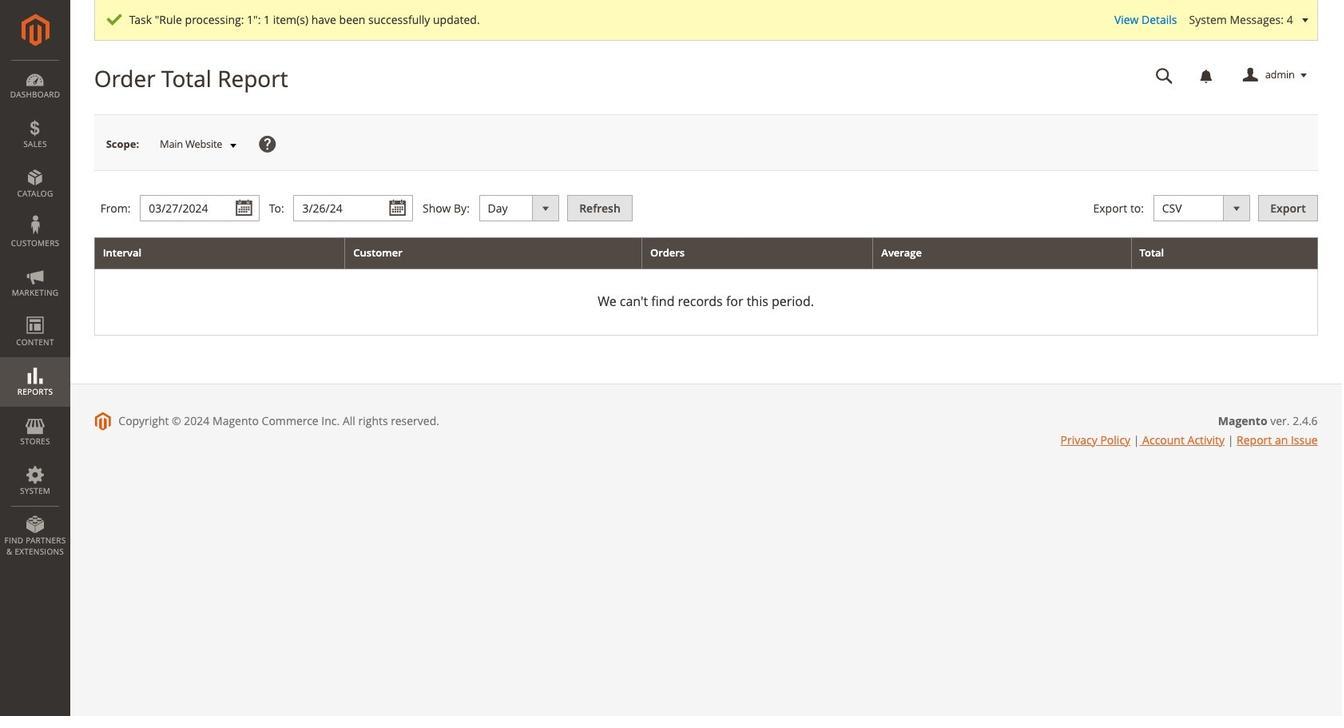 Task type: describe. For each thing, give the bounding box(es) containing it.
magento admin panel image
[[21, 14, 49, 46]]



Task type: locate. For each thing, give the bounding box(es) containing it.
None text field
[[1145, 62, 1185, 90], [140, 195, 260, 222], [1145, 62, 1185, 90], [140, 195, 260, 222]]

None text field
[[294, 195, 414, 222]]

menu bar
[[0, 60, 70, 565]]



